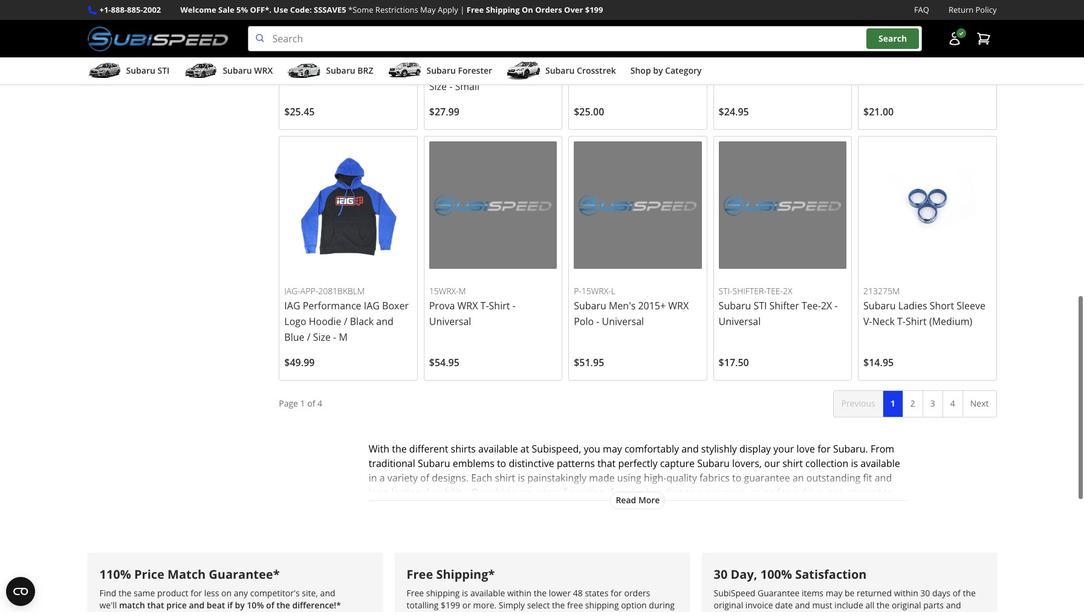 Task type: vqa. For each thing, say whether or not it's contained in the screenshot.


Task type: locate. For each thing, give the bounding box(es) containing it.
t- inside 213275m subaru ladies short sleeve v-neck t-shirt (medium)
[[898, 315, 906, 329]]

shirt right 'prova'
[[489, 300, 510, 313]]

0 horizontal spatial or
[[463, 600, 471, 611]]

universal inside prova wrx t-shirt - universal
[[429, 315, 472, 329]]

2 s- from the left
[[864, 34, 871, 45]]

subaru inside the subaru crosstrek dropdown button
[[546, 65, 575, 76]]

shirt inside iag performance iag v3 size does matter t-shirt size - small
[[516, 64, 537, 77]]

1 horizontal spatial shirt
[[495, 472, 516, 485]]

must
[[813, 600, 833, 611]]

-
[[770, 64, 774, 77], [888, 64, 891, 77], [450, 80, 453, 93], [513, 300, 516, 313], [835, 300, 838, 313], [597, 315, 600, 329], [333, 331, 337, 344]]

you'll
[[727, 515, 751, 529]]

30 up 'parts'
[[921, 588, 931, 599]]

subaru down 213275m
[[864, 300, 896, 313]]

m up subaru sti tech t-shirt
[[329, 34, 336, 45]]

l
[[611, 285, 616, 297]]

performance inside the iag-app-2081bkblm iag performance iag boxer logo hoodie / black and blue / size - m
[[303, 300, 362, 313]]

1 horizontal spatial sti
[[319, 48, 333, 62]]

a right in
[[380, 472, 385, 485]]

m inside the iag-app-2081bkblm iag performance iag boxer logo hoodie / black and blue / size - m
[[339, 331, 348, 344]]

1 button
[[883, 391, 904, 418]]

2 vertical spatial that
[[147, 600, 164, 611]]

t- inside prova wrx t-shirt - universal
[[481, 300, 489, 313]]

more
[[639, 495, 660, 507]]

1 vertical spatial performance
[[303, 300, 362, 313]]

2 vertical spatial sti
[[754, 300, 767, 313]]

to down find
[[837, 515, 847, 529]]

0 horizontal spatial shipping
[[426, 588, 460, 599]]

1 horizontal spatial original
[[892, 600, 922, 611]]

0 vertical spatial shipping
[[426, 588, 460, 599]]

may
[[421, 4, 436, 15]]

0 vertical spatial is
[[852, 457, 859, 471]]

1 vertical spatial or
[[463, 600, 471, 611]]

blue inside the iag-app-2081bkblm iag performance iag boxer logo hoodie / black and blue / size - m
[[285, 331, 305, 344]]

option up vast
[[576, 486, 605, 500]]

is up 'outstanding'
[[852, 457, 859, 471]]

1 horizontal spatial small
[[601, 64, 625, 77]]

you up patterns at the right bottom of page
[[584, 443, 601, 456]]

the down lower
[[552, 600, 565, 611]]

1 vertical spatial size
[[429, 80, 447, 93]]

sti- left tee-
[[719, 285, 733, 297]]

and left make
[[475, 530, 492, 543]]

restrictions
[[376, 4, 419, 15]]

size inside the iag-app-2081bkblm iag performance iag boxer logo hoodie / black and blue / size - m
[[313, 331, 331, 344]]

shirt inside the subaru 2015+ wrx blue t- shirt - universal
[[864, 64, 885, 77]]

1 horizontal spatial that
[[392, 515, 410, 529]]

1 vertical spatial blue
[[285, 331, 305, 344]]

small inside subispeed va design t-shirt black small
[[601, 64, 625, 77]]

checkout.
[[407, 612, 445, 613]]

$14.95
[[864, 357, 894, 370]]

1 horizontal spatial by
[[654, 65, 663, 76]]

0 vertical spatial available
[[479, 443, 518, 456]]

- inside subaru rally carbon fiber t- shirt-small - universal
[[770, 64, 774, 77]]

black down subispeed
[[574, 64, 598, 77]]

subaru down p-15wrx-l
[[574, 300, 607, 313]]

2 horizontal spatial that
[[598, 457, 616, 471]]

1 vertical spatial if
[[227, 600, 233, 611]]

subaru inside subaru brz dropdown button
[[326, 65, 356, 76]]

subispeed, down hues,
[[675, 515, 724, 529]]

subaru left forester
[[427, 65, 456, 76]]

shirt down ladies
[[906, 315, 927, 329]]

lasting
[[391, 486, 421, 500]]

distinctive
[[509, 457, 555, 471]]

0 horizontal spatial within
[[508, 588, 532, 599]]

0 horizontal spatial $199
[[441, 600, 461, 611]]

subaru inside subaru forester dropdown button
[[427, 65, 456, 76]]

black inside the iag-app-2081bkblm iag performance iag boxer logo hoodie / black and blue / size - m
[[350, 315, 374, 329]]

iag left boxer
[[364, 300, 380, 313]]

option down orders
[[621, 600, 647, 611]]

1 vertical spatial shirt
[[495, 472, 516, 485]]

small for subispeed
[[601, 64, 625, 77]]

2x up "shifter"
[[784, 285, 793, 297]]

and down boxer
[[376, 315, 394, 329]]

is down shipping*
[[462, 588, 468, 599]]

of inside 30 day, 100% satisfaction subispeed guarantee items may be returned within 30 days of the original invoice date and must include all the original parts and contents for a refund.
[[953, 588, 961, 599]]

1 horizontal spatial option
[[621, 600, 647, 611]]

option inside with the different shirts available at subispeed, you may comfortably and stylishly display your love for subaru. from traditional subaru emblems to distinctive patterns that perfectly capture subaru lovers, our shirt collection is available in a variety of designs. each shirt is painstakingly made using high-quality fabrics to guarantee an outstanding fit and long-lasting durability. our shirts are a terrific option if you're heading to a car meet, going for a drive, or just want to flaunt your excitement for subaru. you have a vast selection of sizes, hues, and designs from which to find the ideal shirt that most accurately reflects your personal taste. if you wear a subispeed, you'll feel more assured to engage with the subaru community and make a statement.
[[576, 486, 605, 500]]

v3
[[527, 48, 539, 62]]

sti for subaru sti shifter tee-2x - universal
[[754, 300, 767, 313]]

shirts
[[451, 443, 476, 456], [491, 486, 516, 500]]

$199 inside 'free shipping* free shipping is available within the lower 48 states for orders totalling $199 or more. simply select the free shipping option during checkout.'
[[441, 600, 461, 611]]

shipping up totalling in the left of the page
[[426, 588, 460, 599]]

black right hoodie
[[350, 315, 374, 329]]

design
[[638, 48, 669, 62]]

a subaru forester thumbnail image image
[[388, 62, 422, 80]]

original up contents
[[714, 600, 744, 611]]

1 horizontal spatial s-
[[864, 34, 871, 45]]

to right the want
[[884, 486, 894, 500]]

s- for subaru 2015+ wrx blue t- shirt - universal
[[864, 34, 871, 45]]

that up the 'made'
[[598, 457, 616, 471]]

1 horizontal spatial 2015+
[[899, 48, 927, 62]]

1 1 from the left
[[300, 398, 305, 410]]

0 horizontal spatial shirts
[[451, 443, 476, 456]]

2x right "shifter"
[[822, 300, 833, 313]]

1 horizontal spatial blue
[[952, 48, 972, 62]]

blu-
[[921, 34, 939, 45]]

the up select
[[534, 588, 547, 599]]

durability.
[[423, 486, 469, 500]]

1 horizontal spatial is
[[518, 472, 525, 485]]

1 vertical spatial available
[[861, 457, 901, 471]]

subaru wrx
[[223, 65, 273, 76]]

0 horizontal spatial black
[[350, 315, 374, 329]]

search button
[[867, 29, 920, 49]]

0 horizontal spatial sti
[[158, 65, 170, 76]]

- inside the subaru 2015+ wrx blue t- shirt - universal
[[888, 64, 891, 77]]

0 horizontal spatial /
[[307, 331, 311, 344]]

emblems
[[453, 457, 495, 471]]

0 horizontal spatial may
[[603, 443, 622, 456]]

size left does
[[429, 64, 447, 77]]

designs.
[[432, 472, 469, 485]]

shirt down v3
[[516, 64, 537, 77]]

subaru. up collection
[[834, 443, 869, 456]]

if inside with the different shirts available at subispeed, you may comfortably and stylishly display your love for subaru. from traditional subaru emblems to distinctive patterns that perfectly capture subaru lovers, our shirt collection is available in a variety of designs. each shirt is painstakingly made using high-quality fabrics to guarantee an outstanding fit and long-lasting durability. our shirts are a terrific option if you're heading to a car meet, going for a drive, or just want to flaunt your excitement for subaru. you have a vast selection of sizes, hues, and designs from which to find the ideal shirt that most accurately reflects your personal taste. if you wear a subispeed, you'll feel more assured to engage with the subaru community and make a statement.
[[608, 486, 614, 500]]

prova wrx t-shirt - universal
[[429, 300, 516, 329]]

wrx down 15wrx-m
[[458, 300, 478, 313]]

for inside find the same product for less on any competitor's site, and we'll
[[191, 588, 202, 599]]

t- down return policy link
[[975, 48, 983, 62]]

0 horizontal spatial 4
[[318, 398, 322, 410]]

0 vertical spatial 2x
[[784, 285, 793, 297]]

subaru inside subaru rally carbon fiber t- shirt-small - universal
[[719, 48, 752, 62]]

m up prova wrx t-shirt - universal
[[459, 285, 466, 297]]

2002
[[143, 4, 161, 15]]

1 horizontal spatial may
[[826, 588, 843, 599]]

1 vertical spatial $199
[[441, 600, 461, 611]]

accurately
[[438, 515, 484, 529]]

15wrx- up 'prova'
[[429, 285, 459, 297]]

rally
[[754, 48, 775, 62]]

the down the just
[[849, 501, 864, 514]]

1 horizontal spatial $199
[[586, 4, 604, 15]]

shirt up an
[[783, 457, 803, 471]]

t- right matter
[[508, 64, 516, 77]]

blue inside the subaru 2015+ wrx blue t- shirt - universal
[[952, 48, 972, 62]]

shirt down 'flaunt'
[[369, 515, 389, 529]]

1 horizontal spatial m
[[339, 331, 348, 344]]

0 vertical spatial black
[[574, 64, 598, 77]]

0 horizontal spatial original
[[714, 600, 744, 611]]

1 inside button
[[891, 398, 896, 410]]

s- for subaru sti tech t-shirt
[[285, 34, 292, 45]]

1 horizontal spatial within
[[895, 588, 919, 599]]

sti down tech-
[[319, 48, 333, 62]]

sizes,
[[654, 501, 678, 514]]

or left more.
[[463, 600, 471, 611]]

with
[[369, 443, 390, 456]]

shop by category button
[[631, 60, 702, 84]]

0 horizontal spatial small
[[455, 80, 480, 93]]

within inside 'free shipping* free shipping is available within the lower 48 states for orders totalling $199 or more. simply select the free shipping option during checkout.'
[[508, 588, 532, 599]]

subaru sti shifter tee-2x - universal image
[[719, 141, 847, 269]]

wrx left a subaru brz thumbnail image
[[254, 65, 273, 76]]

+1-
[[100, 4, 111, 15]]

0 vertical spatial subispeed,
[[532, 443, 582, 456]]

shirts left are
[[491, 486, 516, 500]]

small for subaru
[[743, 64, 768, 77]]

$199 right over at the top right
[[586, 4, 604, 15]]

prova wrx t-shirt - universal image
[[429, 141, 557, 269]]

1 vertical spatial option
[[621, 600, 647, 611]]

engage
[[849, 515, 882, 529]]

1 horizontal spatial 1
[[891, 398, 896, 410]]

subaru inside the subaru 2015+ wrx blue t- shirt - universal
[[864, 48, 896, 62]]

traditional
[[369, 457, 416, 471]]

ladies
[[899, 300, 928, 313]]

0 vertical spatial 30
[[714, 567, 728, 583]]

m-
[[871, 34, 881, 45]]

0 horizontal spatial is
[[462, 588, 468, 599]]

subaru for subaru sti
[[126, 65, 155, 76]]

1 horizontal spatial 30
[[921, 588, 931, 599]]

price
[[166, 600, 187, 611]]

0 vertical spatial /
[[344, 315, 348, 329]]

shipping
[[426, 588, 460, 599], [586, 600, 619, 611]]

subaru inside subaru sti dropdown button
[[126, 65, 155, 76]]

2 vertical spatial size
[[313, 331, 331, 344]]

with
[[884, 515, 904, 529]]

0 horizontal spatial 1
[[300, 398, 305, 410]]

$25.00
[[574, 105, 605, 118]]

subaru right a subaru wrx thumbnail image
[[223, 65, 252, 76]]

shirt inside 213275m subaru ladies short sleeve v-neck t-shirt (medium)
[[906, 315, 927, 329]]

to right 'emblems'
[[497, 457, 507, 471]]

shirt up brz
[[368, 48, 389, 62]]

parts
[[924, 600, 944, 611]]

0 vertical spatial sti-
[[292, 34, 306, 45]]

2 15wrx- from the left
[[582, 285, 611, 297]]

2x inside subaru sti shifter tee-2x - universal
[[822, 300, 833, 313]]

subaru inside subaru wrx dropdown button
[[223, 65, 252, 76]]

t- right fiber
[[839, 48, 847, 62]]

subaru ladies short sleeve v-neck t-shirt (medium) image
[[864, 141, 992, 269]]

universal down s-m-2015wrx-blu-s
[[893, 64, 935, 77]]

1 horizontal spatial 4
[[951, 398, 956, 410]]

a inside 30 day, 100% satisfaction subispeed guarantee items may be returned within 30 days of the original invoice date and must include all the original parts and contents for a refund.
[[764, 612, 769, 613]]

our
[[765, 457, 781, 471]]

subaru 2015+ wrx blue t-shirt - universal image
[[864, 0, 992, 18]]

you right if
[[623, 515, 640, 529]]

next
[[971, 398, 990, 410]]

s- left search
[[864, 34, 871, 45]]

size down hoodie
[[313, 331, 331, 344]]

4
[[318, 398, 322, 410], [951, 398, 956, 410]]

(medium)
[[930, 315, 973, 329]]

subaru inside subaru sti shifter tee-2x - universal
[[719, 300, 752, 313]]

1 horizontal spatial subispeed,
[[675, 515, 724, 529]]

0 horizontal spatial subaru.
[[489, 501, 524, 514]]

0 vertical spatial that
[[598, 457, 616, 471]]

search input field
[[248, 26, 922, 52]]

t- inside subaru rally carbon fiber t- shirt-small - universal
[[839, 48, 847, 62]]

subispeed
[[714, 588, 756, 599]]

return
[[949, 4, 974, 15]]

by down the design
[[654, 65, 663, 76]]

1
[[300, 398, 305, 410], [891, 398, 896, 410]]

3
[[931, 398, 936, 410]]

lower
[[549, 588, 571, 599]]

at
[[521, 443, 530, 456]]

option
[[576, 486, 605, 500], [621, 600, 647, 611]]

t- inside subispeed va design t-shirt black small
[[671, 48, 680, 62]]

1 horizontal spatial if
[[608, 486, 614, 500]]

0 horizontal spatial if
[[227, 600, 233, 611]]

universal inside subaru men's 2015+ wrx polo - universal
[[602, 315, 644, 329]]

shirts up 'emblems'
[[451, 443, 476, 456]]

for left less
[[191, 588, 202, 599]]

0 vertical spatial subaru.
[[834, 443, 869, 456]]

0 horizontal spatial performance
[[303, 300, 362, 313]]

subaru forester
[[427, 65, 493, 76]]

1 s- from the left
[[285, 34, 292, 45]]

0 vertical spatial if
[[608, 486, 614, 500]]

subaru men's 2015+ wrx polo - universal image
[[574, 141, 702, 269]]

2 horizontal spatial m
[[459, 285, 466, 297]]

brz
[[358, 65, 374, 76]]

small inside subaru rally carbon fiber t- shirt-small - universal
[[743, 64, 768, 77]]

0 vertical spatial sti
[[319, 48, 333, 62]]

sale
[[218, 4, 235, 15]]

size up $27.99
[[429, 80, 447, 93]]

0 vertical spatial option
[[576, 486, 605, 500]]

sti inside subaru sti shifter tee-2x - universal
[[754, 300, 767, 313]]

reflects
[[487, 515, 520, 529]]

- inside subaru men's 2015+ wrx polo - universal
[[597, 315, 600, 329]]

sti down subispeed logo
[[158, 65, 170, 76]]

subaru down "shifter-"
[[719, 300, 752, 313]]

button image
[[948, 32, 962, 46]]

fabrics
[[700, 472, 730, 485]]

2 1 from the left
[[891, 398, 896, 410]]

0 vertical spatial performance
[[448, 48, 506, 62]]

for down "our"
[[474, 501, 487, 514]]

1 vertical spatial 2015+
[[639, 300, 666, 313]]

$49.99
[[285, 357, 315, 370]]

if up selection
[[608, 486, 614, 500]]

1 vertical spatial sti-
[[719, 285, 733, 297]]

same
[[134, 588, 155, 599]]

display
[[740, 443, 771, 456]]

wrx right men's
[[669, 300, 689, 313]]

tee-
[[767, 285, 784, 297]]

subaru down different
[[418, 457, 450, 471]]

0 horizontal spatial 2x
[[784, 285, 793, 297]]

1 vertical spatial 30
[[921, 588, 931, 599]]

2 within from the left
[[895, 588, 919, 599]]

contents
[[714, 612, 749, 613]]

app-
[[301, 285, 318, 297]]

1 vertical spatial 2x
[[822, 300, 833, 313]]

- inside subaru sti shifter tee-2x - universal
[[835, 300, 838, 313]]

0 vertical spatial by
[[654, 65, 663, 76]]

or inside with the different shirts available at subispeed, you may comfortably and stylishly display your love for subaru. from traditional subaru emblems to distinctive patterns that perfectly capture subaru lovers, our shirt collection is available in a variety of designs. each shirt is painstakingly made using high-quality fabrics to guarantee an outstanding fit and long-lasting durability. our shirts are a terrific option if you're heading to a car meet, going for a drive, or just want to flaunt your excitement for subaru. you have a vast selection of sizes, hues, and designs from which to find the ideal shirt that most accurately reflects your personal taste. if you wear a subispeed, you'll feel more assured to engage with the subaru community and make a statement.
[[828, 486, 838, 500]]

shirt up category
[[680, 48, 701, 62]]

1 right page
[[300, 398, 305, 410]]

1 vertical spatial /
[[307, 331, 311, 344]]

1 vertical spatial free
[[407, 567, 433, 583]]

sti
[[319, 48, 333, 62], [158, 65, 170, 76], [754, 300, 767, 313]]

p-
[[574, 285, 582, 297]]

subaru men's 2015+ wrx polo - universal
[[574, 300, 689, 329]]

t- inside the subaru 2015+ wrx blue t- shirt - universal
[[975, 48, 983, 62]]

the inside find the same product for less on any competitor's site, and we'll
[[119, 588, 132, 599]]

find
[[829, 501, 846, 514]]

shirt down m-
[[864, 64, 885, 77]]

2 vertical spatial shirt
[[369, 515, 389, 529]]

we'll
[[100, 600, 117, 611]]

page
[[279, 398, 298, 410]]

faq
[[915, 4, 930, 15]]

competitor's
[[250, 588, 300, 599]]

open widget image
[[6, 578, 35, 607]]

1 horizontal spatial subaru.
[[834, 443, 869, 456]]

1 horizontal spatial /
[[344, 315, 348, 329]]

or inside 'free shipping* free shipping is available within the lower 48 states for orders totalling $199 or more. simply select the free shipping option during checkout.'
[[463, 600, 471, 611]]

performance up forester
[[448, 48, 506, 62]]

1 within from the left
[[508, 588, 532, 599]]

carbon
[[778, 48, 811, 62]]

car
[[705, 486, 719, 500]]

1 vertical spatial may
[[826, 588, 843, 599]]

performance up hoodie
[[303, 300, 362, 313]]

next button
[[963, 391, 997, 418]]

a subaru crosstrek thumbnail image image
[[507, 62, 541, 80]]

is
[[852, 457, 859, 471], [518, 472, 525, 485], [462, 588, 468, 599]]

more.
[[473, 600, 497, 611]]

the up traditional
[[392, 443, 407, 456]]

using
[[618, 472, 642, 485]]

to up assured
[[817, 501, 826, 514]]

if
[[615, 515, 621, 529]]

subaru for subaru wrx
[[223, 65, 252, 76]]

subaru down subispeed logo
[[126, 65, 155, 76]]

2 vertical spatial m
[[339, 331, 348, 344]]

subaru for subaru 2015+ wrx blue t- shirt - universal
[[864, 48, 896, 62]]

for up collection
[[818, 443, 831, 456]]

subaru for subaru men's 2015+ wrx polo - universal
[[574, 300, 607, 313]]

available down from
[[861, 457, 901, 471]]

subispeed, up patterns at the right bottom of page
[[532, 443, 582, 456]]

1 horizontal spatial sti-
[[719, 285, 733, 297]]

subaru up a subaru brz thumbnail image
[[285, 48, 317, 62]]

1 vertical spatial shirts
[[491, 486, 516, 500]]

shirt inside prova wrx t-shirt - universal
[[489, 300, 510, 313]]

0 horizontal spatial your
[[398, 501, 418, 514]]

1 horizontal spatial or
[[828, 486, 838, 500]]

universal down men's
[[602, 315, 644, 329]]

for inside 'free shipping* free shipping is available within the lower 48 states for orders totalling $199 or more. simply select the free shipping option during checkout.'
[[611, 588, 622, 599]]

an
[[793, 472, 804, 485]]

s
[[939, 34, 944, 45]]

within right 'returned'
[[895, 588, 919, 599]]

4 button
[[943, 391, 964, 418]]

48
[[573, 588, 583, 599]]

your up the our
[[774, 443, 795, 456]]

s- left tech-
[[285, 34, 292, 45]]

for right states
[[611, 588, 622, 599]]

sti inside dropdown button
[[158, 65, 170, 76]]

subaru left crosstrek
[[546, 65, 575, 76]]

0 horizontal spatial by
[[235, 600, 245, 611]]

your down the you
[[522, 515, 543, 529]]

subaru inside subaru men's 2015+ wrx polo - universal
[[574, 300, 607, 313]]

0 horizontal spatial option
[[576, 486, 605, 500]]

1 horizontal spatial 15wrx-
[[582, 285, 611, 297]]

2 4 from the left
[[951, 398, 956, 410]]

2015+ right men's
[[639, 300, 666, 313]]

vast
[[578, 501, 597, 514]]

small inside iag performance iag v3 size does matter t-shirt size - small
[[455, 80, 480, 93]]

shipping down states
[[586, 600, 619, 611]]

4 right page
[[318, 398, 322, 410]]

4 right 3
[[951, 398, 956, 410]]

shirt-
[[719, 64, 743, 77]]

0 horizontal spatial blue
[[285, 331, 305, 344]]

*some restrictions may apply | free shipping on orders over $199
[[349, 4, 604, 15]]



Task type: describe. For each thing, give the bounding box(es) containing it.
meet,
[[722, 486, 748, 500]]

is inside 'free shipping* free shipping is available within the lower 48 states for orders totalling $199 or more. simply select the free shipping option during checkout.'
[[462, 588, 468, 599]]

1 vertical spatial that
[[392, 515, 410, 529]]

1 horizontal spatial you
[[623, 515, 640, 529]]

tee-
[[802, 300, 822, 313]]

the right days
[[963, 588, 976, 599]]

888-
[[111, 4, 127, 15]]

and right fit
[[875, 472, 893, 485]]

fiber
[[813, 48, 836, 62]]

over
[[565, 4, 583, 15]]

to up meet,
[[733, 472, 742, 485]]

high-
[[644, 472, 667, 485]]

the down the 'competitor's'
[[277, 600, 290, 611]]

items
[[802, 588, 824, 599]]

subaru for subaru crosstrek
[[546, 65, 575, 76]]

iag-
[[285, 285, 301, 297]]

black inside subispeed va design t-shirt black small
[[574, 64, 598, 77]]

free shipping* free shipping is available within the lower 48 states for orders totalling $199 or more. simply select the free shipping option during checkout.
[[407, 567, 675, 613]]

return policy link
[[949, 4, 997, 16]]

subaru forester button
[[388, 60, 493, 84]]

a subaru wrx thumbnail image image
[[184, 62, 218, 80]]

a subaru sti thumbnail image image
[[87, 62, 121, 80]]

1 vertical spatial subaru.
[[489, 501, 524, 514]]

2 original from the left
[[892, 600, 922, 611]]

+1-888-885-2002
[[100, 4, 161, 15]]

from
[[764, 501, 786, 514]]

1 original from the left
[[714, 600, 744, 611]]

each
[[471, 472, 493, 485]]

$54.95
[[429, 357, 460, 370]]

subaru sti tech t-shirt
[[285, 48, 389, 62]]

of right page
[[307, 398, 315, 410]]

a right are
[[536, 486, 541, 500]]

subispeed va design t-shirt black small image
[[574, 0, 702, 18]]

and inside the iag-app-2081bkblm iag performance iag boxer logo hoodie / black and blue / size - m
[[376, 315, 394, 329]]

during
[[649, 600, 675, 611]]

and down days
[[947, 600, 962, 611]]

subaru for subaru forester
[[427, 65, 456, 76]]

on
[[221, 588, 232, 599]]

available inside 'free shipping* free shipping is available within the lower 48 states for orders totalling $199 or more. simply select the free shipping option during checkout.'
[[471, 588, 505, 599]]

guarantee
[[744, 472, 791, 485]]

0 horizontal spatial that
[[147, 600, 164, 611]]

2081bkblm
[[318, 285, 365, 297]]

all
[[866, 600, 875, 611]]

flaunt
[[369, 501, 395, 514]]

may inside with the different shirts available at subispeed, you may comfortably and stylishly display your love for subaru. from traditional subaru emblems to distinctive patterns that perfectly capture subaru lovers, our shirt collection is available in a variety of designs. each shirt is painstakingly made using high-quality fabrics to guarantee an outstanding fit and long-lasting durability. our shirts are a terrific option if you're heading to a car meet, going for a drive, or just want to flaunt your excitement for subaru. you have a vast selection of sizes, hues, and designs from which to find the ideal shirt that most accurately reflects your personal taste. if you wear a subispeed, you'll feel more assured to engage with the subaru community and make a statement.
[[603, 443, 622, 456]]

sti for subaru sti
[[158, 65, 170, 76]]

include
[[835, 600, 864, 611]]

0 vertical spatial m
[[329, 34, 336, 45]]

0 vertical spatial you
[[584, 443, 601, 456]]

use
[[274, 4, 288, 15]]

may inside 30 day, 100% satisfaction subispeed guarantee items may be returned within 30 days of the original invoice date and must include all the original parts and contents for a refund.
[[826, 588, 843, 599]]

iag down iag-
[[285, 300, 300, 313]]

collection
[[806, 457, 849, 471]]

0 vertical spatial your
[[774, 443, 795, 456]]

1 vertical spatial subispeed,
[[675, 515, 724, 529]]

selection
[[599, 501, 639, 514]]

and left beat
[[189, 600, 205, 611]]

a left vast
[[570, 501, 576, 514]]

0 horizontal spatial 30
[[714, 567, 728, 583]]

a down sizes, on the bottom right of the page
[[667, 515, 673, 529]]

less
[[204, 588, 219, 599]]

- inside prova wrx t-shirt - universal
[[513, 300, 516, 313]]

subispeed va design t-shirt black small
[[574, 48, 701, 77]]

subaru inside 213275m subaru ladies short sleeve v-neck t-shirt (medium)
[[864, 300, 896, 313]]

subaru sti tech t-shirt image
[[285, 0, 412, 18]]

site,
[[302, 588, 318, 599]]

a subaru brz thumbnail image image
[[288, 62, 321, 80]]

0 vertical spatial shirt
[[783, 457, 803, 471]]

1 vertical spatial shipping
[[586, 600, 619, 611]]

wrx inside prova wrx t-shirt - universal
[[458, 300, 478, 313]]

and inside find the same product for less on any competitor's site, and we'll
[[320, 588, 336, 599]]

previous
[[842, 398, 876, 410]]

you're
[[616, 486, 644, 500]]

of right variety
[[421, 472, 430, 485]]

subispeed
[[574, 48, 621, 62]]

community
[[421, 530, 472, 543]]

$17.50
[[719, 357, 749, 370]]

for inside 30 day, 100% satisfaction subispeed guarantee items may be returned within 30 days of the original invoice date and must include all the original parts and contents for a refund.
[[751, 612, 762, 613]]

subaru for subaru brz
[[326, 65, 356, 76]]

price
[[134, 567, 164, 583]]

invoice
[[746, 600, 774, 611]]

2 vertical spatial your
[[522, 515, 543, 529]]

variety
[[388, 472, 418, 485]]

long-
[[369, 486, 391, 500]]

sti for subaru sti tech t-shirt
[[319, 48, 333, 62]]

assured
[[799, 515, 835, 529]]

faq link
[[915, 4, 930, 16]]

simply
[[499, 600, 525, 611]]

any
[[234, 588, 248, 599]]

matter
[[475, 64, 505, 77]]

does
[[450, 64, 473, 77]]

2 vertical spatial free
[[407, 588, 424, 599]]

subaru crosstrek
[[546, 65, 616, 76]]

0 vertical spatial shirts
[[451, 443, 476, 456]]

the right all
[[877, 600, 890, 611]]

iag performance iag boxer logo hoodie / black and blue / size - m image
[[285, 141, 412, 269]]

and down items
[[796, 600, 811, 611]]

shipping*
[[436, 567, 495, 583]]

shirt inside subispeed va design t-shirt black small
[[680, 48, 701, 62]]

by inside dropdown button
[[654, 65, 663, 76]]

our
[[471, 486, 489, 500]]

t- inside iag performance iag v3 size does matter t-shirt size - small
[[508, 64, 516, 77]]

iag performance iag v3 size does matter t-shirt size - small image
[[429, 0, 557, 18]]

statement.
[[530, 530, 578, 543]]

subaru for subaru rally carbon fiber t- shirt-small - universal
[[719, 48, 752, 62]]

shop by category
[[631, 65, 702, 76]]

and down car
[[707, 501, 724, 514]]

of up wear
[[642, 501, 651, 514]]

iag left v3
[[509, 48, 525, 62]]

subaru up fabrics
[[698, 457, 730, 471]]

capture
[[660, 457, 695, 471]]

subaru down most
[[386, 530, 419, 543]]

2 horizontal spatial is
[[852, 457, 859, 471]]

within inside 30 day, 100% satisfaction subispeed guarantee items may be returned within 30 days of the original invoice date and must include all the original parts and contents for a refund.
[[895, 588, 919, 599]]

subispeed logo image
[[87, 26, 228, 52]]

subaru for subaru sti shifter tee-2x - universal
[[719, 300, 752, 313]]

match
[[119, 600, 145, 611]]

prova
[[429, 300, 455, 313]]

0 horizontal spatial sti-
[[292, 34, 306, 45]]

0 vertical spatial size
[[429, 64, 447, 77]]

t- up brz
[[359, 48, 368, 62]]

performance inside iag performance iag v3 size does matter t-shirt size - small
[[448, 48, 506, 62]]

which
[[788, 501, 815, 514]]

orders
[[625, 588, 651, 599]]

of down the 'competitor's'
[[266, 600, 275, 611]]

subaru 2015+ wrx blue t- shirt - universal
[[864, 48, 983, 77]]

universal inside subaru sti shifter tee-2x - universal
[[719, 315, 761, 329]]

1 4 from the left
[[318, 398, 322, 410]]

have
[[546, 501, 568, 514]]

a down an
[[793, 486, 798, 500]]

guarantee
[[758, 588, 800, 599]]

apply
[[438, 4, 459, 15]]

0 vertical spatial free
[[467, 4, 484, 15]]

ideal
[[866, 501, 888, 514]]

return policy
[[949, 4, 997, 15]]

universal inside subaru rally carbon fiber t- shirt-small - universal
[[776, 64, 818, 77]]

4 inside button
[[951, 398, 956, 410]]

the down 'flaunt'
[[369, 530, 384, 543]]

to up hues,
[[686, 486, 695, 500]]

refund.
[[771, 612, 800, 613]]

|
[[461, 4, 465, 15]]

option inside 'free shipping* free shipping is available within the lower 48 states for orders totalling $199 or more. simply select the free shipping option during checkout.'
[[621, 600, 647, 611]]

wrx inside subaru men's 2015+ wrx polo - universal
[[669, 300, 689, 313]]

- inside the iag-app-2081bkblm iag performance iag boxer logo hoodie / black and blue / size - m
[[333, 331, 337, 344]]

2015+ inside the subaru 2015+ wrx blue t- shirt - universal
[[899, 48, 927, 62]]

welcome sale 5% off*. use code: sssave5
[[180, 4, 346, 15]]

and up "capture"
[[682, 443, 699, 456]]

iag up subaru forester
[[429, 48, 445, 62]]

in
[[369, 472, 377, 485]]

2015+ inside subaru men's 2015+ wrx polo - universal
[[639, 300, 666, 313]]

returned
[[857, 588, 892, 599]]

off*.
[[250, 4, 272, 15]]

polo
[[574, 315, 594, 329]]

- inside iag performance iag v3 size does matter t-shirt size - small
[[450, 80, 453, 93]]

a left car
[[697, 486, 703, 500]]

1 vertical spatial is
[[518, 472, 525, 485]]

1 vertical spatial by
[[235, 600, 245, 611]]

short
[[930, 300, 955, 313]]

shifter
[[770, 300, 800, 313]]

0 horizontal spatial shirt
[[369, 515, 389, 529]]

subaru rally carbon fiber t- shirt-small - universal
[[719, 48, 847, 77]]

1 15wrx- from the left
[[429, 285, 459, 297]]

v-
[[864, 315, 873, 329]]

are
[[519, 486, 534, 500]]

15wrx-m
[[429, 285, 466, 297]]

date
[[776, 600, 793, 611]]

sssave5
[[314, 4, 346, 15]]

a right make
[[522, 530, 527, 543]]

0 vertical spatial $199
[[586, 4, 604, 15]]

taste.
[[587, 515, 612, 529]]

universal inside the subaru 2015+ wrx blue t- shirt - universal
[[893, 64, 935, 77]]

be
[[845, 588, 855, 599]]

for up from
[[777, 486, 790, 500]]

read more
[[616, 495, 660, 507]]

subaru for subaru sti tech t-shirt
[[285, 48, 317, 62]]

wrx inside dropdown button
[[254, 65, 273, 76]]

category
[[666, 65, 702, 76]]

love
[[797, 443, 816, 456]]

hoodie
[[309, 315, 342, 329]]

wrx inside the subaru 2015+ wrx blue t- shirt - universal
[[929, 48, 950, 62]]

100%
[[761, 567, 793, 583]]



